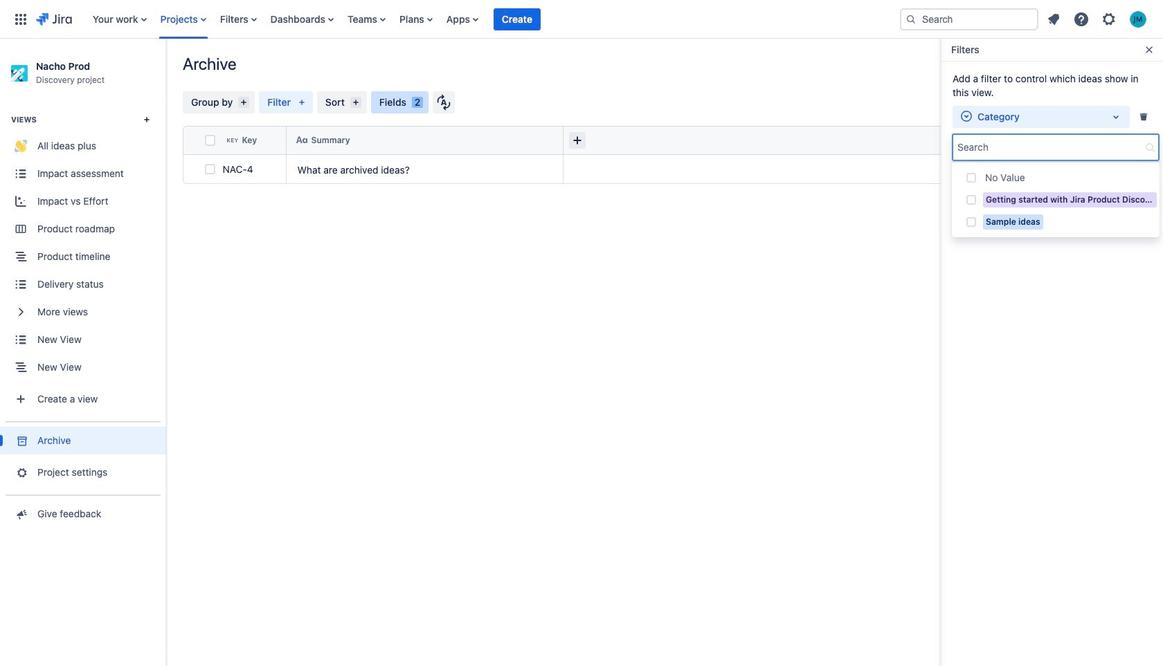 Task type: locate. For each thing, give the bounding box(es) containing it.
:wave: image
[[15, 140, 27, 153], [15, 140, 27, 153]]

project settings image
[[14, 466, 28, 480]]

settings image
[[1101, 11, 1118, 27]]

1 vertical spatial search field
[[954, 135, 1142, 160]]

search image
[[906, 14, 917, 25]]

cell
[[183, 126, 202, 155], [564, 126, 737, 155], [564, 155, 737, 184]]

polaris common.ui.field config.add.add more.icon image
[[569, 132, 586, 149]]

key image
[[227, 135, 238, 146]]

add a filter image
[[959, 140, 970, 151]]

help image
[[1073, 11, 1090, 27]]

appswitcher icon image
[[12, 11, 29, 27]]

list
[[86, 0, 889, 38], [1042, 7, 1155, 32]]

None search field
[[900, 8, 1039, 30]]

list item
[[494, 0, 541, 38]]

close image
[[1144, 44, 1155, 55]]

jira image
[[36, 11, 72, 27], [36, 11, 72, 27]]

banner
[[0, 0, 1164, 39]]

Search field
[[900, 8, 1039, 30], [954, 135, 1142, 160]]

summary image
[[296, 135, 307, 146]]

jira product discovery navigation element
[[0, 39, 166, 667]]

group
[[0, 97, 166, 422]]



Task type: describe. For each thing, give the bounding box(es) containing it.
0 horizontal spatial list
[[86, 0, 889, 38]]

autosave is enabled image
[[437, 94, 451, 111]]

your profile and settings image
[[1130, 11, 1147, 27]]

current project sidebar image
[[151, 55, 181, 83]]

notifications image
[[1046, 11, 1062, 27]]

primary element
[[8, 0, 889, 38]]

0 vertical spatial search field
[[900, 8, 1039, 30]]

1 horizontal spatial list
[[1042, 7, 1155, 32]]

feedback image
[[14, 508, 28, 522]]

close image
[[1139, 112, 1150, 123]]

single select dropdown image
[[961, 111, 972, 122]]



Task type: vqa. For each thing, say whether or not it's contained in the screenshot.
Help Icon
no



